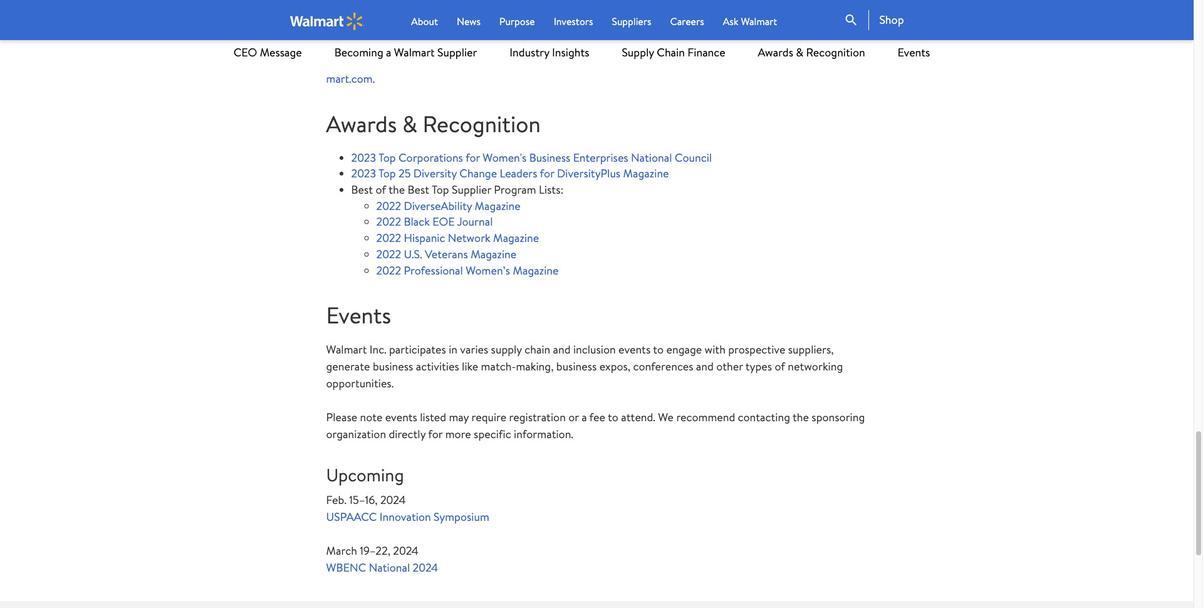 Task type: vqa. For each thing, say whether or not it's contained in the screenshot.
bottom the "a"
yes



Task type: locate. For each thing, give the bounding box(es) containing it.
awards & recognition down 'search'
[[758, 45, 866, 60]]

ceo message link
[[234, 38, 302, 68]]

1 vertical spatial 2023
[[351, 166, 376, 181]]

networking
[[788, 359, 843, 374]]

top up diverseability
[[432, 182, 449, 197]]

program inside 2023 top corporations for women's business enterprises national council 2023 top 25 diversity change leaders for diversityplus magazine best of the best top supplier program lists: 2022 diverseability magazine 2022 black eoe journal 2022 hispanic network magazine 2022 u.s. veterans magazine 2022 professional women's magazine
[[494, 182, 537, 197]]

15–16,
[[349, 492, 378, 508]]

corporations
[[399, 150, 463, 165]]

contacting
[[738, 409, 791, 425]]

the inside please note events listed may require registration or a fee to attend. we recommend contacting the sponsoring organization directly for more specific information.
[[793, 409, 809, 425]]

for
[[466, 150, 480, 165], [540, 166, 555, 181], [428, 426, 443, 442]]

0 horizontal spatial and
[[553, 342, 571, 357]]

1 vertical spatial of
[[775, 359, 786, 374]]

0 vertical spatial of
[[376, 182, 386, 197]]

payment
[[422, 14, 465, 30]]

walmart early payment program faq
[[351, 14, 535, 30]]

a inside please note events listed may require registration or a fee to attend. we recommend contacting the sponsoring organization directly for more specific information.
[[582, 409, 587, 425]]

1 2022 from the top
[[377, 198, 401, 214]]

2 vertical spatial 2024
[[413, 560, 438, 575]]

a right 'would'
[[386, 45, 392, 60]]

0 vertical spatial 2024
[[381, 492, 406, 508]]

1 vertical spatial supplier
[[452, 182, 492, 197]]

2024 up "wbenc national 2024" link
[[393, 543, 419, 558]]

events up expos,
[[619, 342, 651, 357]]

2 best from the left
[[408, 182, 430, 197]]

change
[[460, 166, 497, 181]]

1 horizontal spatial events
[[898, 45, 931, 60]]

like down varies
[[462, 359, 479, 374]]

and right chain
[[553, 342, 571, 357]]

careers link
[[671, 14, 705, 29]]

1 horizontal spatial &
[[796, 45, 804, 60]]

and
[[553, 342, 571, 357], [697, 359, 714, 374]]

1 horizontal spatial the
[[793, 409, 809, 425]]

2024 inside the upcoming feb. 15–16, 2024 uspaacc innovation symposium
[[381, 492, 406, 508]]

0 vertical spatial a
[[386, 45, 392, 60]]

1 horizontal spatial with
[[705, 342, 726, 357]]

upcoming feb. 15–16, 2024 uspaacc innovation symposium
[[326, 463, 490, 525]]

to for chain
[[653, 342, 664, 357]]

prospective
[[729, 342, 786, 357]]

1 horizontal spatial and
[[697, 359, 714, 374]]

1 vertical spatial and
[[697, 359, 714, 374]]

events up inc.
[[326, 300, 391, 331]]

2 horizontal spatial to
[[653, 342, 664, 357]]

0 horizontal spatial events
[[385, 409, 418, 425]]

the down the 25
[[389, 182, 405, 197]]

2022 professional women's magazine link
[[377, 262, 559, 278]]

awards & recognition
[[758, 45, 866, 60], [326, 108, 541, 140]]

for up 'change'
[[466, 150, 480, 165]]

at
[[731, 54, 741, 70]]

2022 left u.s.
[[377, 246, 401, 262]]

0 vertical spatial the
[[389, 182, 405, 197]]

national left council
[[631, 150, 672, 165]]

supplier
[[438, 45, 477, 60], [452, 182, 492, 197]]

1 horizontal spatial events
[[619, 342, 651, 357]]

national inside 2023 top corporations for women's business enterprises national council 2023 top 25 diversity change leaders for diversityplus magazine best of the best top supplier program lists: 2022 diverseability magazine 2022 black eoe journal 2022 hispanic network magazine 2022 u.s. veterans magazine 2022 professional women's magazine
[[631, 150, 672, 165]]

1 vertical spatial program
[[494, 182, 537, 197]]

3 2022 from the top
[[377, 230, 401, 246]]

2023 top 25 diversity change leaders for diversityplus magazine link
[[351, 166, 669, 181]]

1 horizontal spatial business
[[557, 359, 597, 374]]

1 vertical spatial the
[[793, 409, 809, 425]]

of
[[376, 182, 386, 197], [775, 359, 786, 374]]

for down 'business'
[[540, 166, 555, 181]]

0 vertical spatial events
[[898, 45, 931, 60]]

top left corporations
[[379, 150, 396, 165]]

national inside the march 19–22, 2024 wbenc national 2024
[[369, 560, 410, 575]]

1 vertical spatial recognition
[[423, 108, 541, 140]]

like
[[388, 54, 405, 70], [462, 359, 479, 374]]

supplier down news
[[438, 45, 477, 60]]

0 horizontal spatial awards
[[326, 108, 397, 140]]

please note events listed may require registration or a fee to attend. we recommend contacting the sponsoring organization directly for more specific information.
[[326, 409, 865, 442]]

like right 'would'
[[388, 54, 405, 70]]

2024 down uspaacc innovation symposium link in the bottom left of the page
[[413, 560, 438, 575]]

becoming a walmart supplier link
[[335, 38, 477, 68]]

2022 left hispanic
[[377, 230, 401, 246]]

1 horizontal spatial national
[[631, 150, 672, 165]]

1 horizontal spatial best
[[408, 182, 430, 197]]

more
[[446, 426, 471, 442]]

0 vertical spatial awards & recognition
[[758, 45, 866, 60]]

feb.
[[326, 492, 347, 508]]

inc.
[[370, 342, 387, 357]]

supply
[[491, 342, 522, 357]]

0 vertical spatial &
[[796, 45, 804, 60]]

expos,
[[600, 359, 631, 374]]

chain
[[525, 342, 551, 357]]

recognition up women's
[[423, 108, 541, 140]]

0 vertical spatial like
[[388, 54, 405, 70]]

1 vertical spatial with
[[705, 342, 726, 357]]

0 horizontal spatial for
[[428, 426, 443, 442]]

1 vertical spatial national
[[369, 560, 410, 575]]

0 horizontal spatial with
[[544, 54, 565, 70]]

0 horizontal spatial best
[[351, 182, 373, 197]]

ceo message
[[234, 45, 302, 60]]

2 horizontal spatial for
[[540, 166, 555, 181]]

0 vertical spatial 2023
[[351, 150, 376, 165]]

1 horizontal spatial like
[[462, 359, 479, 374]]

1 vertical spatial to
[[653, 342, 664, 357]]

the
[[389, 182, 405, 197], [793, 409, 809, 425]]

0 horizontal spatial awards & recognition
[[326, 108, 541, 140]]

news
[[457, 14, 481, 28]]

business
[[373, 359, 413, 374], [557, 359, 597, 374]]

1 horizontal spatial of
[[775, 359, 786, 374]]

0 vertical spatial program
[[467, 14, 510, 30]]

1 horizontal spatial to
[[608, 409, 619, 425]]

2 vertical spatial to
[[608, 409, 619, 425]]

the inside 2023 top corporations for women's business enterprises national council 2023 top 25 diversity change leaders for diversityplus magazine best of the best top supplier program lists: 2022 diverseability magazine 2022 black eoe journal 2022 hispanic network magazine 2022 u.s. veterans magazine 2022 professional women's magazine
[[389, 182, 405, 197]]

search
[[844, 13, 859, 28]]

to up conferences
[[653, 342, 664, 357]]

and left 'other'
[[697, 359, 714, 374]]

ask walmart
[[723, 14, 778, 28]]

2022 diverseability magazine link
[[377, 198, 521, 214]]

1 vertical spatial events
[[385, 409, 418, 425]]

women's
[[483, 150, 527, 165]]

0 vertical spatial to
[[407, 54, 418, 70]]

0 horizontal spatial the
[[389, 182, 405, 197]]

please
[[656, 54, 687, 70]]

upcoming
[[326, 463, 404, 487]]

1 vertical spatial 2024
[[393, 543, 419, 558]]

events inside walmart inc. participates in varies supply chain and inclusion events to engage with prospective suppliers, generate business activities like match-making, business expos, conferences and other types of networking opportunities.
[[619, 342, 651, 357]]

a inside becoming a walmart supplier link
[[386, 45, 392, 60]]

events down shop
[[898, 45, 931, 60]]

supply chain finance
[[622, 45, 726, 60]]

suppliers,
[[789, 342, 834, 357]]

purpose button
[[500, 14, 535, 29]]

0 horizontal spatial business
[[373, 359, 413, 374]]

1 vertical spatial awards & recognition
[[326, 108, 541, 140]]

0 vertical spatial national
[[631, 150, 672, 165]]

the right the "contacting"
[[793, 409, 809, 425]]

supply chain finance link
[[622, 38, 726, 68]]

email
[[690, 54, 715, 70]]

0 horizontal spatial events
[[326, 300, 391, 331]]

0 vertical spatial awards
[[758, 45, 794, 60]]

events inside please note events listed may require registration or a fee to attend. we recommend contacting the sponsoring organization directly for more specific information.
[[385, 409, 418, 425]]

business down inclusion
[[557, 359, 597, 374]]

if you would like to discuss financing options with walmart treasury, please email us at
[[326, 54, 744, 70]]

1 vertical spatial like
[[462, 359, 479, 374]]

engage
[[667, 342, 702, 357]]

a
[[386, 45, 392, 60], [582, 409, 587, 425]]

recognition
[[807, 45, 866, 60], [423, 108, 541, 140]]

0 vertical spatial with
[[544, 54, 565, 70]]

2022 down the 25
[[377, 198, 401, 214]]

supplier down 'change'
[[452, 182, 492, 197]]

1 vertical spatial a
[[582, 409, 587, 425]]

a right or on the left of the page
[[582, 409, 587, 425]]

shop
[[880, 12, 904, 28]]

2022 left professional
[[377, 262, 401, 278]]

1 horizontal spatial a
[[582, 409, 587, 425]]

0 horizontal spatial to
[[407, 54, 418, 70]]

events link
[[898, 38, 931, 68]]

to inside please note events listed may require registration or a fee to attend. we recommend contacting the sponsoring organization directly for more specific information.
[[608, 409, 619, 425]]

for down listed
[[428, 426, 443, 442]]

program down leaders
[[494, 182, 537, 197]]

2022 hispanic network magazine link
[[377, 230, 539, 246]]

to right fee
[[608, 409, 619, 425]]

awards & recognition up corporations
[[326, 108, 541, 140]]

march
[[326, 543, 357, 558]]

purpose
[[500, 14, 535, 28]]

0 vertical spatial for
[[466, 150, 480, 165]]

0 horizontal spatial a
[[386, 45, 392, 60]]

of inside walmart inc. participates in varies supply chain and inclusion events to engage with prospective suppliers, generate business activities like match-making, business expos, conferences and other types of networking opportunities.
[[775, 359, 786, 374]]

0 horizontal spatial of
[[376, 182, 386, 197]]

awards down 'mart.com'
[[326, 108, 397, 140]]

network
[[448, 230, 491, 246]]

top left the 25
[[379, 166, 396, 181]]

professional
[[404, 262, 463, 278]]

shop link
[[869, 10, 904, 30]]

national down 19–22,
[[369, 560, 410, 575]]

industry
[[510, 45, 550, 60]]

walmart inside walmart inc. participates in varies supply chain and inclusion events to engage with prospective suppliers, generate business activities like match-making, business expos, conferences and other types of networking opportunities.
[[326, 342, 367, 357]]

activities
[[416, 359, 459, 374]]

1 horizontal spatial awards
[[758, 45, 794, 60]]

0 horizontal spatial &
[[403, 108, 418, 140]]

council
[[675, 150, 712, 165]]

2024 up innovation
[[381, 492, 406, 508]]

careers
[[671, 14, 705, 28]]

awards
[[758, 45, 794, 60], [326, 108, 397, 140]]

to left the discuss
[[407, 54, 418, 70]]

0 vertical spatial recognition
[[807, 45, 866, 60]]

we
[[659, 409, 674, 425]]

early
[[395, 14, 419, 30]]

to inside walmart inc. participates in varies supply chain and inclusion events to engage with prospective suppliers, generate business activities like match-making, business expos, conferences and other types of networking opportunities.
[[653, 342, 664, 357]]

2022 left black
[[377, 214, 401, 230]]

business down inc.
[[373, 359, 413, 374]]

program
[[467, 14, 510, 30], [494, 182, 537, 197]]

0 vertical spatial events
[[619, 342, 651, 357]]

with inside walmart inc. participates in varies supply chain and inclusion events to engage with prospective suppliers, generate business activities like match-making, business expos, conferences and other types of networking opportunities.
[[705, 342, 726, 357]]

awards down ask walmart link
[[758, 45, 794, 60]]

2 vertical spatial for
[[428, 426, 443, 442]]

&
[[796, 45, 804, 60], [403, 108, 418, 140]]

uspaacc innovation symposium link
[[326, 509, 490, 525]]

events up directly
[[385, 409, 418, 425]]

program left the faq
[[467, 14, 510, 30]]

0 horizontal spatial national
[[369, 560, 410, 575]]

magazine
[[624, 166, 669, 181], [475, 198, 521, 214], [494, 230, 539, 246], [471, 246, 517, 262], [513, 262, 559, 278]]

recognition down 'search'
[[807, 45, 866, 60]]

events
[[898, 45, 931, 60], [326, 300, 391, 331]]



Task type: describe. For each thing, give the bounding box(es) containing it.
ask walmart link
[[723, 14, 778, 29]]

suppliers
[[612, 14, 652, 28]]

journal
[[457, 214, 493, 230]]

about
[[411, 14, 438, 28]]

1 business from the left
[[373, 359, 413, 374]]

fee
[[590, 409, 606, 425]]

2023 top corporations for women's business enterprises national council link
[[351, 150, 712, 165]]

1 vertical spatial &
[[403, 108, 418, 140]]

wbenc
[[326, 560, 366, 575]]

2 2023 from the top
[[351, 166, 376, 181]]

you
[[336, 54, 354, 70]]

0 vertical spatial and
[[553, 342, 571, 357]]

investors
[[554, 14, 593, 28]]

1 2023 from the top
[[351, 150, 376, 165]]

hispanic
[[404, 230, 445, 246]]

generate
[[326, 359, 370, 374]]

discuss
[[421, 54, 455, 70]]

supply
[[622, 45, 655, 60]]

like inside walmart inc. participates in varies supply chain and inclusion events to engage with prospective suppliers, generate business activities like match-making, business expos, conferences and other types of networking opportunities.
[[462, 359, 479, 374]]

finance
[[688, 45, 726, 60]]

1 horizontal spatial awards & recognition
[[758, 45, 866, 60]]

require
[[472, 409, 507, 425]]

opportunities.
[[326, 375, 394, 391]]

awards inside awards & recognition link
[[758, 45, 794, 60]]

varies
[[460, 342, 489, 357]]

other
[[717, 359, 743, 374]]

information.
[[514, 426, 574, 442]]

19–22,
[[360, 543, 391, 558]]

financing
[[457, 54, 502, 70]]

treasury,
[[610, 54, 654, 70]]

about button
[[411, 14, 438, 29]]

attend.
[[622, 409, 656, 425]]

please
[[326, 409, 358, 425]]

conferences
[[634, 359, 694, 374]]

.
[[373, 71, 375, 87]]

walmart inc. participates in varies supply chain and inclusion events to engage with prospective suppliers, generate business activities like match-making, business expos, conferences and other types of networking opportunities.
[[326, 342, 843, 391]]

wbenc national 2024 link
[[326, 560, 438, 575]]

women's
[[466, 262, 510, 278]]

would
[[357, 54, 386, 70]]

sponsoring
[[812, 409, 865, 425]]

ceo
[[234, 45, 257, 60]]

veterans
[[425, 246, 468, 262]]

if
[[326, 54, 334, 70]]

leaders
[[500, 166, 538, 181]]

0 horizontal spatial recognition
[[423, 108, 541, 140]]

1 best from the left
[[351, 182, 373, 197]]

chain
[[657, 45, 685, 60]]

march 19–22, 2024 wbenc national 2024
[[326, 543, 438, 575]]

to for registration
[[608, 409, 619, 425]]

in
[[449, 342, 458, 357]]

registration
[[509, 409, 566, 425]]

2023 top corporations for women's business enterprises national council 2023 top 25 diversity change leaders for diversityplus magazine best of the best top supplier program lists: 2022 diverseability magazine 2022 black eoe journal 2022 hispanic network magazine 2022 u.s. veterans magazine 2022 professional women's magazine
[[351, 150, 712, 278]]

1 vertical spatial for
[[540, 166, 555, 181]]

1 vertical spatial awards
[[326, 108, 397, 140]]

ask
[[723, 14, 739, 28]]

diversityplus
[[557, 166, 621, 181]]

walmart early payment program faq link
[[351, 14, 535, 30]]

becoming
[[335, 45, 384, 60]]

faq
[[512, 14, 535, 30]]

match-
[[481, 359, 516, 374]]

4 2022 from the top
[[377, 246, 401, 262]]

organization
[[326, 426, 386, 442]]

becoming a walmart supplier
[[335, 45, 477, 60]]

supplierfinance@wal- mart.com link
[[326, 54, 853, 87]]

supplierfinance@wal- mart.com
[[326, 54, 853, 87]]

enterprises
[[573, 150, 629, 165]]

specific
[[474, 426, 511, 442]]

diversity
[[414, 166, 457, 181]]

participates
[[389, 342, 446, 357]]

1 vertical spatial events
[[326, 300, 391, 331]]

eoe
[[433, 214, 455, 230]]

for inside please note events listed may require registration or a fee to attend. we recommend contacting the sponsoring organization directly for more specific information.
[[428, 426, 443, 442]]

5 2022 from the top
[[377, 262, 401, 278]]

2 2022 from the top
[[377, 214, 401, 230]]

2 business from the left
[[557, 359, 597, 374]]

2022 u.s. veterans magazine link
[[377, 246, 517, 262]]

of inside 2023 top corporations for women's business enterprises national council 2023 top 25 diversity change leaders for diversityplus magazine best of the best top supplier program lists: 2022 diverseability magazine 2022 black eoe journal 2022 hispanic network magazine 2022 u.s. veterans magazine 2022 professional women's magazine
[[376, 182, 386, 197]]

industry insights link
[[510, 38, 590, 68]]

0 horizontal spatial like
[[388, 54, 405, 70]]

may
[[449, 409, 469, 425]]

types
[[746, 359, 773, 374]]

1 horizontal spatial for
[[466, 150, 480, 165]]

inclusion
[[574, 342, 616, 357]]

0 vertical spatial supplier
[[438, 45, 477, 60]]

mart.com
[[326, 71, 373, 87]]

1 horizontal spatial recognition
[[807, 45, 866, 60]]

uspaacc
[[326, 509, 377, 525]]

making,
[[516, 359, 554, 374]]

u.s.
[[404, 246, 422, 262]]

listed
[[420, 409, 446, 425]]

awards & recognition link
[[758, 38, 866, 68]]

or
[[569, 409, 579, 425]]

business
[[530, 150, 571, 165]]

home image
[[290, 12, 364, 30]]

supplier inside 2023 top corporations for women's business enterprises national council 2023 top 25 diversity change leaders for diversityplus magazine best of the best top supplier program lists: 2022 diverseability magazine 2022 black eoe journal 2022 hispanic network magazine 2022 u.s. veterans magazine 2022 professional women's magazine
[[452, 182, 492, 197]]

news button
[[457, 14, 481, 29]]

symposium
[[434, 509, 490, 525]]

note
[[360, 409, 383, 425]]



